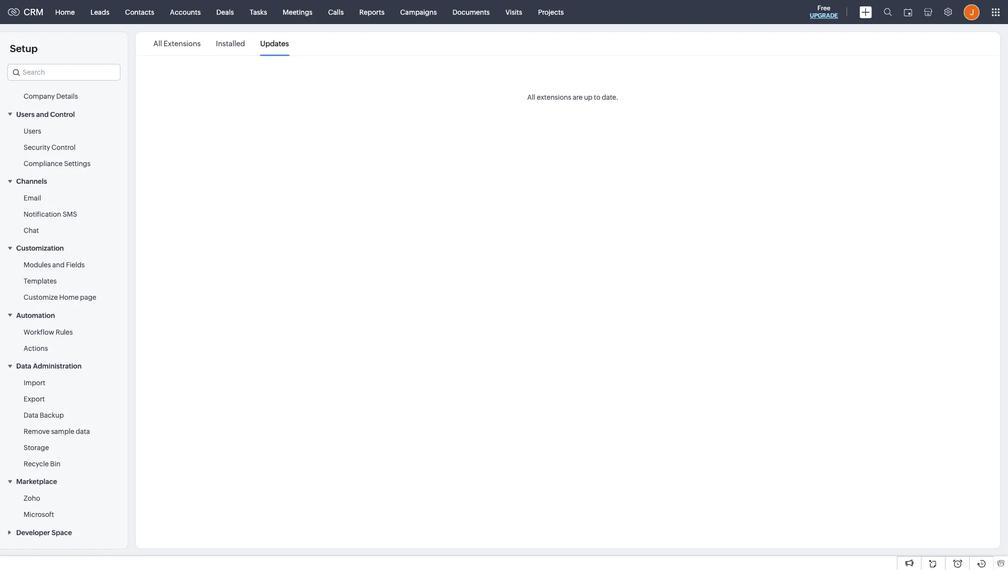 Task type: locate. For each thing, give the bounding box(es) containing it.
users inside region
[[24, 127, 41, 135]]

0 vertical spatial control
[[50, 110, 75, 118]]

data up import link at the bottom left
[[16, 362, 31, 370]]

1 horizontal spatial all
[[527, 93, 536, 101]]

0 horizontal spatial and
[[36, 110, 49, 118]]

leads
[[91, 8, 109, 16]]

installed link
[[216, 32, 245, 55]]

workflow
[[24, 328, 54, 336]]

developer
[[16, 529, 50, 537]]

company details region
[[0, 72, 128, 105]]

reports link
[[352, 0, 392, 24]]

company
[[24, 93, 55, 100]]

users up security
[[24, 127, 41, 135]]

users for users and control
[[16, 110, 35, 118]]

space
[[52, 529, 72, 537]]

and inside dropdown button
[[36, 110, 49, 118]]

customize home page link
[[24, 293, 96, 303]]

actions link
[[24, 344, 48, 353]]

data for data administration
[[16, 362, 31, 370]]

marketplace
[[16, 478, 57, 486]]

create menu image
[[860, 6, 872, 18]]

data inside the data backup link
[[24, 412, 38, 419]]

details
[[56, 93, 78, 100]]

recycle bin
[[24, 460, 60, 468]]

extensions
[[537, 93, 571, 101]]

contacts
[[125, 8, 154, 16]]

visits link
[[498, 0, 530, 24]]

0 vertical spatial data
[[16, 362, 31, 370]]

microsoft link
[[24, 510, 54, 520]]

1 vertical spatial control
[[52, 143, 76, 151]]

documents
[[453, 8, 490, 16]]

deals link
[[209, 0, 242, 24]]

Search text field
[[8, 64, 120, 80]]

users and control region
[[0, 123, 128, 172]]

control inside region
[[52, 143, 76, 151]]

reports
[[360, 8, 385, 16]]

data backup
[[24, 412, 64, 419]]

all inside "link"
[[153, 39, 162, 48]]

data administration button
[[0, 357, 128, 375]]

customize home page
[[24, 294, 96, 302]]

actions
[[24, 344, 48, 352]]

visits
[[506, 8, 522, 16]]

users inside dropdown button
[[16, 110, 35, 118]]

free upgrade
[[810, 4, 838, 19]]

data
[[16, 362, 31, 370], [24, 412, 38, 419]]

security
[[24, 143, 50, 151]]

storage link
[[24, 443, 49, 453]]

data backup link
[[24, 411, 64, 420]]

1 vertical spatial all
[[527, 93, 536, 101]]

date.
[[602, 93, 619, 101]]

and left fields
[[52, 261, 65, 269]]

None field
[[7, 64, 120, 81]]

automation region
[[0, 324, 128, 357]]

import link
[[24, 378, 45, 388]]

are
[[573, 93, 583, 101]]

control down details
[[50, 110, 75, 118]]

users and control
[[16, 110, 75, 118]]

users and control button
[[0, 105, 128, 123]]

crm
[[24, 7, 44, 17]]

control up compliance settings
[[52, 143, 76, 151]]

remove
[[24, 428, 50, 436]]

all for all extensions
[[153, 39, 162, 48]]

calls
[[328, 8, 344, 16]]

0 vertical spatial all
[[153, 39, 162, 48]]

updates link
[[260, 32, 289, 55]]

0 vertical spatial and
[[36, 110, 49, 118]]

1 horizontal spatial and
[[52, 261, 65, 269]]

and inside customization region
[[52, 261, 65, 269]]

fields
[[66, 261, 85, 269]]

all
[[153, 39, 162, 48], [527, 93, 536, 101]]

home up 'automation' dropdown button at the bottom
[[59, 294, 79, 302]]

users
[[16, 110, 35, 118], [24, 127, 41, 135]]

1 vertical spatial home
[[59, 294, 79, 302]]

home right crm
[[55, 8, 75, 16]]

data down export
[[24, 412, 38, 419]]

0 vertical spatial users
[[16, 110, 35, 118]]

1 vertical spatial users
[[24, 127, 41, 135]]

all extensions link
[[153, 32, 201, 55]]

users up users link
[[16, 110, 35, 118]]

data inside data administration dropdown button
[[16, 362, 31, 370]]

compliance settings link
[[24, 159, 91, 168]]

channels button
[[0, 172, 128, 190]]

1 vertical spatial data
[[24, 412, 38, 419]]

and for users
[[36, 110, 49, 118]]

1 vertical spatial and
[[52, 261, 65, 269]]

profile image
[[964, 4, 980, 20]]

and down company
[[36, 110, 49, 118]]

notification sms link
[[24, 209, 77, 219]]

home
[[55, 8, 75, 16], [59, 294, 79, 302]]

0 horizontal spatial all
[[153, 39, 162, 48]]

users link
[[24, 126, 41, 136]]

rules
[[56, 328, 73, 336]]

to
[[594, 93, 601, 101]]

calendar image
[[904, 8, 912, 16]]

marketplace region
[[0, 491, 128, 523]]

developer space button
[[0, 523, 128, 542]]

tasks
[[250, 8, 267, 16]]

data
[[76, 428, 90, 436]]

accounts
[[170, 8, 201, 16]]

email
[[24, 194, 41, 202]]

control
[[50, 110, 75, 118], [52, 143, 76, 151]]



Task type: vqa. For each thing, say whether or not it's contained in the screenshot.


Task type: describe. For each thing, give the bounding box(es) containing it.
data administration region
[[0, 375, 128, 472]]

storage
[[24, 444, 49, 452]]

modules and fields link
[[24, 260, 85, 270]]

campaigns
[[400, 8, 437, 16]]

compliance settings
[[24, 160, 91, 167]]

sms
[[63, 210, 77, 218]]

sample
[[51, 428, 74, 436]]

bin
[[50, 460, 60, 468]]

workflow rules
[[24, 328, 73, 336]]

users for users
[[24, 127, 41, 135]]

upgrade
[[810, 12, 838, 19]]

compliance
[[24, 160, 63, 167]]

meetings
[[283, 8, 313, 16]]

meetings link
[[275, 0, 320, 24]]

customization button
[[0, 239, 128, 257]]

data for data backup
[[24, 412, 38, 419]]

automation button
[[0, 306, 128, 324]]

notification sms
[[24, 210, 77, 218]]

developer space
[[16, 529, 72, 537]]

tasks link
[[242, 0, 275, 24]]

control inside dropdown button
[[50, 110, 75, 118]]

search image
[[884, 8, 892, 16]]

projects link
[[530, 0, 572, 24]]

security control
[[24, 143, 76, 151]]

create menu element
[[854, 0, 878, 24]]

data administration
[[16, 362, 82, 370]]

up
[[584, 93, 593, 101]]

administration
[[33, 362, 82, 370]]

email link
[[24, 193, 41, 203]]

and for modules
[[52, 261, 65, 269]]

zoho link
[[24, 494, 40, 504]]

templates
[[24, 277, 57, 285]]

chat link
[[24, 226, 39, 236]]

documents link
[[445, 0, 498, 24]]

security control link
[[24, 142, 76, 152]]

0 vertical spatial home
[[55, 8, 75, 16]]

installed
[[216, 39, 245, 48]]

home link
[[47, 0, 83, 24]]

settings
[[64, 160, 91, 167]]

customize
[[24, 294, 58, 302]]

recycle bin link
[[24, 459, 60, 469]]

leads link
[[83, 0, 117, 24]]

zoho
[[24, 495, 40, 503]]

modules
[[24, 261, 51, 269]]

setup
[[10, 43, 38, 54]]

page
[[80, 294, 96, 302]]

remove sample data link
[[24, 427, 90, 437]]

channels region
[[0, 190, 128, 239]]

remove sample data
[[24, 428, 90, 436]]

import
[[24, 379, 45, 387]]

export
[[24, 395, 45, 403]]

company details link
[[24, 92, 78, 101]]

calls link
[[320, 0, 352, 24]]

campaigns link
[[392, 0, 445, 24]]

deals
[[216, 8, 234, 16]]

backup
[[40, 412, 64, 419]]

all extensions are up to date.
[[527, 93, 619, 101]]

workflow rules link
[[24, 327, 73, 337]]

profile element
[[958, 0, 986, 24]]

automation
[[16, 312, 55, 319]]

free
[[818, 4, 831, 12]]

updates
[[260, 39, 289, 48]]

templates link
[[24, 276, 57, 286]]

search element
[[878, 0, 898, 24]]

accounts link
[[162, 0, 209, 24]]

extensions
[[164, 39, 201, 48]]

customization
[[16, 245, 64, 252]]

customization region
[[0, 257, 128, 306]]

export link
[[24, 394, 45, 404]]

all for all extensions are up to date.
[[527, 93, 536, 101]]

home inside customization region
[[59, 294, 79, 302]]

chat
[[24, 227, 39, 235]]

microsoft
[[24, 511, 54, 519]]

all extensions
[[153, 39, 201, 48]]

contacts link
[[117, 0, 162, 24]]

modules and fields
[[24, 261, 85, 269]]

crm link
[[8, 7, 44, 17]]

marketplace button
[[0, 472, 128, 491]]



